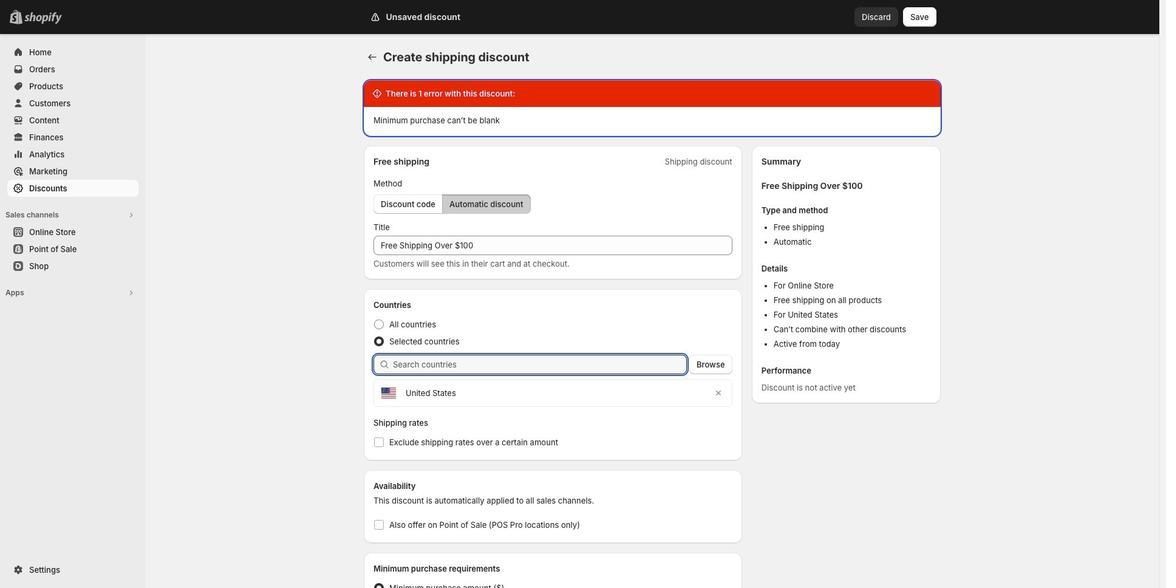 Task type: vqa. For each thing, say whether or not it's contained in the screenshot.
Search collections text box
no



Task type: describe. For each thing, give the bounding box(es) containing it.
shopify image
[[24, 12, 62, 24]]



Task type: locate. For each thing, give the bounding box(es) containing it.
None text field
[[374, 236, 733, 255]]

Search countries text field
[[393, 355, 687, 374]]



